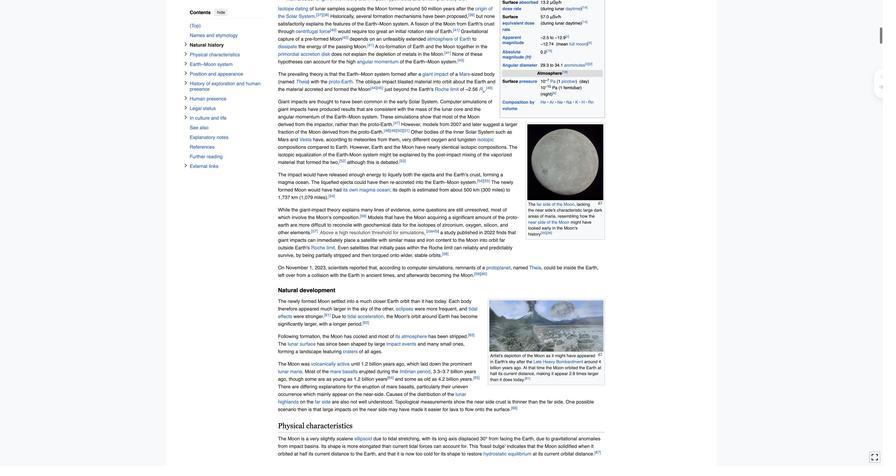 Task type: describe. For each thing, give the bounding box(es) containing it.
1 x small image from the top
[[184, 42, 188, 46]]

2 x small image from the top
[[184, 62, 188, 66]]

3 x small image from the top
[[184, 71, 188, 75]]

2 x small image from the top
[[184, 81, 188, 85]]

1 x small image from the top
[[184, 52, 188, 56]]

3 x small image from the top
[[184, 96, 188, 100]]

4 x small image from the top
[[184, 115, 188, 120]]



Task type: locate. For each thing, give the bounding box(es) containing it.
4 x small image from the top
[[184, 106, 188, 110]]

x small image
[[184, 42, 188, 46], [184, 62, 188, 66], [184, 71, 188, 75], [184, 106, 188, 110]]

note
[[278, 0, 605, 2]]

x small image
[[184, 52, 188, 56], [184, 81, 188, 85], [184, 96, 188, 100], [184, 115, 188, 120], [184, 164, 188, 168]]

fullscreen image
[[872, 455, 878, 461]]

5 x small image from the top
[[184, 164, 188, 168]]



Task type: vqa. For each thing, say whether or not it's contained in the screenshot.
fourth x small icon from the top
yes



